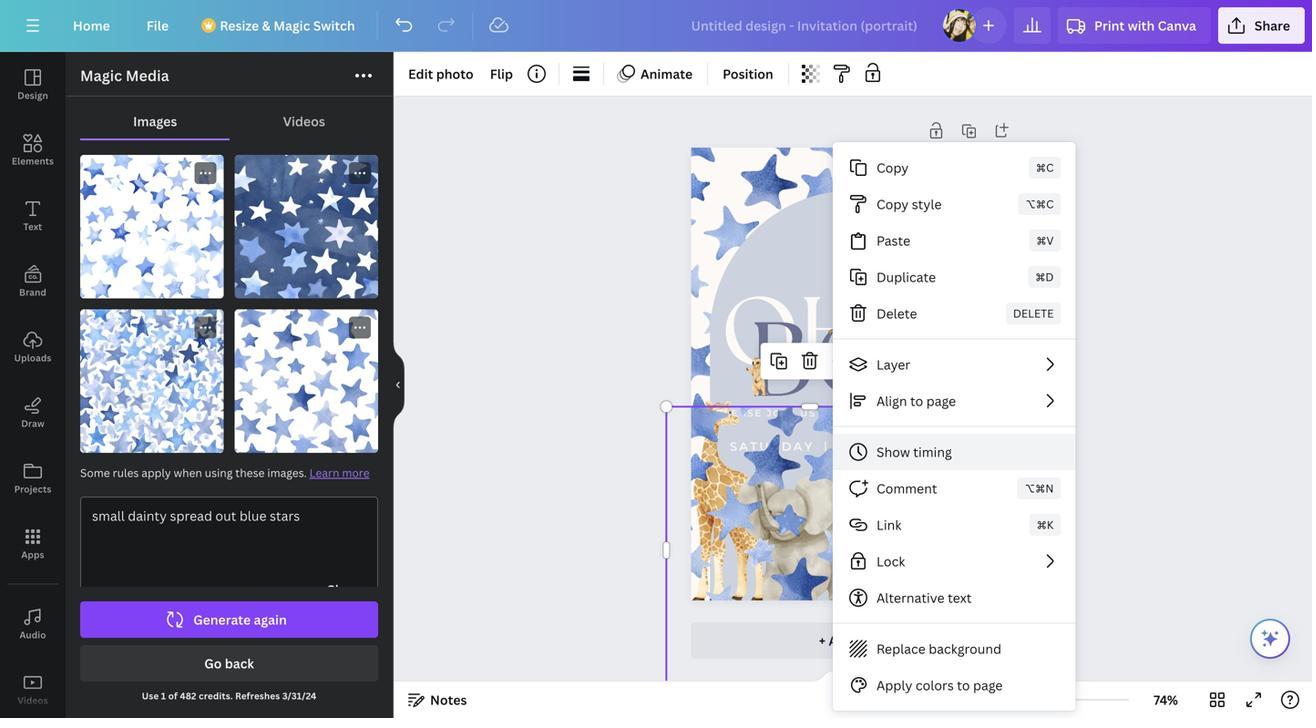 Task type: locate. For each thing, give the bounding box(es) containing it.
brand
[[19, 286, 46, 299]]

1 vertical spatial to
[[958, 677, 971, 694]]

1 horizontal spatial videos
[[283, 113, 325, 130]]

1 left /
[[892, 692, 899, 709]]

/
[[902, 692, 907, 709]]

2 copy from the top
[[877, 196, 909, 213]]

2pm
[[946, 439, 979, 454]]

align to page
[[877, 393, 957, 410]]

page down background
[[974, 677, 1003, 694]]

comment
[[877, 480, 938, 497]]

1 copy from the top
[[877, 159, 909, 176]]

0 horizontal spatial videos
[[18, 695, 48, 707]]

replace
[[877, 640, 926, 658]]

⌥⌘n
[[1025, 481, 1054, 496]]

alternative
[[877, 589, 945, 607]]

magic left media
[[80, 66, 122, 85]]

text
[[23, 221, 42, 233]]

paste
[[877, 232, 911, 249]]

elements button
[[0, 118, 66, 183]]

1 horizontal spatial 1
[[892, 692, 899, 709]]

copy up copy style
[[877, 159, 909, 176]]

delete
[[877, 305, 918, 322]]

copy
[[877, 159, 909, 176], [877, 196, 909, 213]]

1 right /
[[911, 692, 917, 709]]

123
[[856, 475, 877, 487]]

use 1 of 482 credits. refreshes 3/31/24
[[142, 690, 317, 702]]

small dainty spread out blue stars image
[[80, 155, 224, 299], [235, 155, 378, 299], [80, 310, 224, 453], [235, 310, 378, 453]]

copy left "style"
[[877, 196, 909, 213]]

1 horizontal spatial magic
[[274, 17, 310, 34]]

at
[[835, 475, 852, 487]]

page inside button
[[974, 677, 1003, 694]]

1 vertical spatial magic
[[80, 66, 122, 85]]

baby
[[906, 408, 939, 419]]

colors
[[916, 677, 954, 694]]

align to page button
[[833, 383, 1076, 419]]

st.,
[[963, 475, 987, 487]]

replace background button
[[833, 631, 1076, 667]]

Design title text field
[[677, 7, 935, 44]]

videos inside side panel tab list
[[18, 695, 48, 707]]

boy
[[750, 302, 957, 420]]

alternative text button
[[833, 580, 1076, 616]]

1 horizontal spatial │
[[926, 439, 940, 454]]

page inside 'button'
[[857, 632, 887, 650]]

st
[[930, 488, 946, 500]]

1 horizontal spatial to
[[958, 677, 971, 694]]

saturday
[[730, 439, 815, 454]]

0 horizontal spatial to
[[911, 393, 924, 410]]

0 vertical spatial copy
[[877, 159, 909, 176]]

page inside dropdown button
[[927, 393, 957, 410]]

show pages image
[[810, 669, 897, 684]]

lock
[[877, 553, 906, 570]]

0 horizontal spatial page
[[857, 632, 887, 650]]

generate again button
[[80, 602, 378, 638]]

│
[[820, 439, 834, 454], [926, 439, 940, 454]]

0 vertical spatial magic
[[274, 17, 310, 34]]

12345
[[950, 488, 987, 500]]

copy style
[[877, 196, 942, 213]]

to right 'align'
[[911, 393, 924, 410]]

Enter 5+ words to describe... text field
[[81, 498, 377, 575]]

│ right 27
[[926, 439, 940, 454]]

credits.
[[199, 690, 233, 702]]

1 horizontal spatial videos button
[[230, 104, 378, 139]]

0 vertical spatial page
[[927, 393, 957, 410]]

join
[[767, 408, 796, 419]]

│ down for
[[820, 439, 834, 454]]

please
[[716, 408, 763, 419]]

resize & magic switch button
[[191, 7, 370, 44]]

menu
[[833, 142, 1076, 711]]

2 horizontal spatial 1
[[911, 692, 917, 709]]

timing
[[914, 444, 953, 461]]

apps
[[21, 549, 44, 561]]

1 horizontal spatial page
[[927, 393, 957, 410]]

go
[[204, 655, 222, 672]]

1 vertical spatial copy
[[877, 196, 909, 213]]

background
[[929, 640, 1002, 658]]

design button
[[0, 52, 66, 118]]

0 horizontal spatial 1
[[161, 690, 166, 702]]

1 left of
[[161, 690, 166, 702]]

menu containing copy
[[833, 142, 1076, 711]]

uploads
[[14, 352, 52, 364]]

2 horizontal spatial page
[[974, 677, 1003, 694]]

magic
[[274, 17, 310, 34], [80, 66, 122, 85]]

0 vertical spatial videos
[[283, 113, 325, 130]]

to inside dropdown button
[[911, 393, 924, 410]]

videos
[[283, 113, 325, 130], [18, 695, 48, 707]]

these
[[236, 465, 265, 480]]

1 for /
[[892, 692, 899, 709]]

to
[[911, 393, 924, 410], [958, 677, 971, 694]]

add
[[829, 632, 854, 650]]

please join us for avery's baby shower
[[716, 408, 997, 419]]

0 horizontal spatial videos button
[[0, 657, 66, 718]]

clear button
[[319, 575, 367, 604]]

0 horizontal spatial magic
[[80, 66, 122, 85]]

page down layer dropdown button
[[927, 393, 957, 410]]

1
[[161, 690, 166, 702], [892, 692, 899, 709], [911, 692, 917, 709]]

main menu bar
[[0, 0, 1313, 52]]

magic right &
[[274, 17, 310, 34]]

3/31/24
[[282, 690, 317, 702]]

2 │ from the left
[[926, 439, 940, 454]]

when
[[174, 465, 202, 480]]

to right colors
[[958, 677, 971, 694]]

media
[[126, 66, 169, 85]]

layer
[[877, 356, 911, 373]]

1 vertical spatial page
[[857, 632, 887, 650]]

resize
[[220, 17, 259, 34]]

page for + add page
[[857, 632, 887, 650]]

+
[[819, 632, 826, 650]]

0 horizontal spatial │
[[820, 439, 834, 454]]

learn
[[310, 465, 340, 480]]

audio
[[20, 629, 46, 641]]

0 vertical spatial to
[[911, 393, 924, 410]]

side panel tab list
[[0, 52, 66, 718]]

1 │ from the left
[[820, 439, 834, 454]]

2 vertical spatial page
[[974, 677, 1003, 694]]

home
[[73, 17, 110, 34]]

rules
[[113, 465, 139, 480]]

1 vertical spatial videos
[[18, 695, 48, 707]]

go back button
[[80, 646, 378, 682]]

page right add
[[857, 632, 887, 650]]



Task type: describe. For each thing, give the bounding box(es) containing it.
0 vertical spatial videos button
[[230, 104, 378, 139]]

show timing button
[[833, 434, 1076, 470]]

show
[[877, 444, 911, 461]]

rsvp
[[893, 526, 998, 575]]

clear
[[326, 581, 359, 599]]

1 for of
[[161, 690, 166, 702]]

some
[[80, 465, 110, 480]]

style
[[912, 196, 942, 213]]

learn more link
[[310, 465, 370, 480]]

text button
[[0, 183, 66, 249]]

back
[[225, 655, 254, 672]]

page for align to page
[[927, 393, 957, 410]]

apply colors to page button
[[833, 667, 1076, 704]]

use
[[142, 690, 159, 702]]

apply
[[877, 677, 913, 694]]

align
[[877, 393, 908, 410]]

of
[[168, 690, 178, 702]]

⌘d
[[1036, 269, 1054, 284]]

+ add page
[[819, 632, 887, 650]]

apply colors to page
[[877, 677, 1003, 694]]

any
[[859, 488, 886, 500]]

482
[[180, 690, 197, 702]]

show timing
[[877, 444, 953, 461]]

text
[[948, 589, 972, 607]]

images button
[[80, 104, 230, 139]]

magic inside resize & magic switch "button"
[[274, 17, 310, 34]]

delete
[[1014, 306, 1054, 321]]

page
[[860, 692, 889, 709]]

&
[[262, 17, 271, 34]]

1 vertical spatial videos button
[[0, 657, 66, 718]]

+ add page button
[[692, 623, 1015, 659]]

home link
[[58, 7, 125, 44]]

images
[[133, 113, 177, 130]]

lock button
[[833, 543, 1076, 580]]

audio button
[[0, 592, 66, 657]]

copy for copy
[[877, 159, 909, 176]]

generate again
[[193, 611, 287, 629]]

flip button
[[483, 59, 521, 88]]

switch
[[313, 17, 355, 34]]

saturday │ march 27 │ 2pm
[[730, 439, 979, 454]]

some rules apply when using these images. learn more
[[80, 465, 370, 480]]

us
[[801, 408, 817, 419]]

avery's
[[850, 408, 901, 419]]

⌘v
[[1037, 233, 1054, 248]]

duplicate
[[877, 269, 937, 286]]

copy for copy style
[[877, 196, 909, 213]]

again
[[254, 611, 287, 629]]

page 1 / 1
[[860, 692, 917, 709]]

layer button
[[833, 346, 1076, 383]]

apps button
[[0, 511, 66, 577]]

projects
[[14, 483, 51, 496]]

design
[[17, 89, 48, 102]]

shower
[[943, 408, 997, 419]]

anywhere
[[882, 475, 959, 487]]

alternative text
[[877, 589, 972, 607]]

go back
[[204, 655, 254, 672]]

27
[[903, 439, 921, 454]]

city,
[[891, 488, 925, 500]]

⌘k
[[1037, 517, 1054, 532]]

magic media
[[80, 66, 169, 85]]

more
[[342, 465, 370, 480]]

to inside button
[[958, 677, 971, 694]]

generate
[[193, 611, 251, 629]]

images.
[[267, 465, 307, 480]]

refreshes
[[235, 690, 280, 702]]

replace background
[[877, 640, 1002, 658]]

elements
[[12, 155, 54, 167]]

using
[[205, 465, 233, 480]]

projects button
[[0, 446, 66, 511]]

resize & magic switch
[[220, 17, 355, 34]]

oh
[[721, 278, 870, 388]]

hide image
[[393, 341, 405, 429]]

at 123 anywhere st., any city, st 12345
[[835, 475, 987, 500]]

⌥⌘c
[[1026, 196, 1054, 212]]

apply
[[142, 465, 171, 480]]

link
[[877, 516, 902, 534]]

canva assistant image
[[1260, 628, 1282, 650]]



Task type: vqa. For each thing, say whether or not it's contained in the screenshot.


